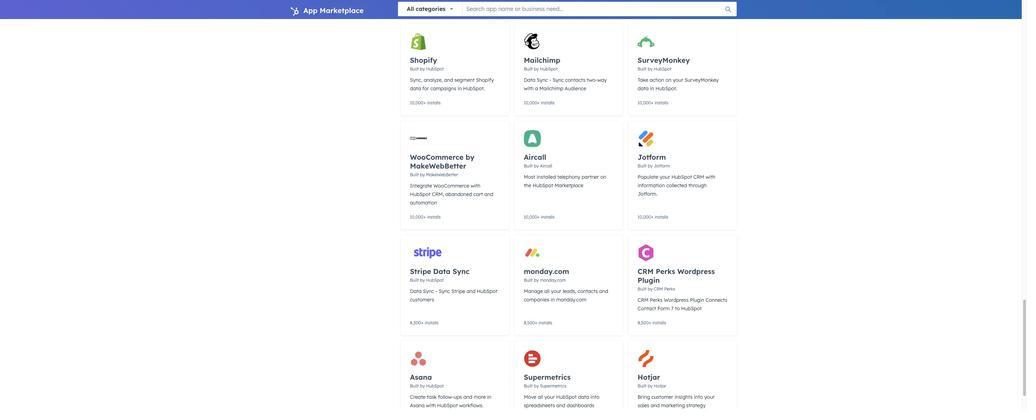 Task type: describe. For each thing, give the bounding box(es) containing it.
companies
[[524, 297, 550, 303]]

and inside the bring customer insights into your sales and marketing strategy
[[651, 403, 660, 409]]

sync,
[[410, 77, 423, 83]]

partner
[[582, 174, 600, 180]]

connects
[[706, 297, 728, 304]]

crm perks wordpress plugin connects contact form 7 to hubspot
[[638, 297, 728, 312]]

by inside crm perks wordpress plugin built by crm perks
[[648, 287, 653, 292]]

built inside crm perks wordpress plugin built by crm perks
[[638, 287, 647, 292]]

jotform.
[[638, 191, 658, 197]]

built inside woocommerce by makewebbetter built by makewebbetter
[[410, 172, 419, 178]]

task
[[427, 394, 437, 401]]

8,500 + installs for monday.com
[[524, 321, 553, 326]]

sync left stripe
[[439, 288, 450, 295]]

data for surveymonkey
[[638, 85, 649, 92]]

by for surveymonkey
[[648, 66, 653, 72]]

by for supermetrics
[[534, 384, 539, 389]]

0 vertical spatial supermetrics
[[524, 373, 571, 382]]

populate your hubspot crm with information collected through jotform.
[[638, 174, 716, 197]]

in inside manage all your leads, contacts and companies in monday.com
[[551, 297, 555, 303]]

shopify built by hubspot
[[410, 56, 444, 72]]

data for built
[[524, 77, 536, 83]]

campaigns
[[431, 85, 457, 92]]

stripе data sync built by hubspot
[[410, 267, 470, 283]]

for
[[423, 85, 429, 92]]

crm inside crm perks wordpress plugin connects contact form 7 to hubspot
[[638, 297, 649, 304]]

most
[[524, 174, 536, 180]]

surveymonkey inside take action on your surveymonkey data in hubspot.
[[685, 77, 719, 83]]

wordpress for crm perks wordpress plugin built by crm perks
[[678, 267, 715, 276]]

cart
[[474, 191, 483, 198]]

8,500 + installs for plugin
[[638, 321, 667, 326]]

installs for stripе
[[425, 321, 439, 326]]

built for surveymonkey
[[638, 66, 647, 72]]

+ for shopify
[[424, 100, 426, 106]]

integrate
[[410, 183, 432, 189]]

all for supermetrics
[[538, 394, 543, 401]]

customer
[[652, 394, 674, 401]]

hubspot inside integrate woocommerce with hubspot crm, abandoned cart and automation
[[410, 191, 431, 198]]

categories
[[416, 5, 446, 12]]

0 vertical spatial aircall
[[524, 153, 547, 162]]

1 vertical spatial perks
[[665, 287, 676, 292]]

spreadsheets
[[524, 403, 555, 409]]

built for supermetrics
[[524, 384, 533, 389]]

10,000 for shopify
[[410, 100, 424, 106]]

installs for jotform
[[655, 215, 669, 220]]

most installed telephony partner on the hubspot marketplace
[[524, 174, 607, 189]]

+ for jotform
[[652, 215, 654, 220]]

your inside move all your hubspot data into spreadsheets and dashboards
[[545, 394, 555, 401]]

dashboards
[[567, 403, 595, 409]]

Search app name or business need... search field
[[463, 2, 737, 16]]

with inside data sync - sync contacts two-way with a mailchimp audience
[[524, 85, 534, 92]]

hubspot inside asana built by hubspot
[[426, 384, 444, 389]]

through
[[689, 183, 707, 189]]

8,500 for built
[[410, 321, 421, 326]]

asana inside asana built by hubspot
[[410, 373, 432, 382]]

populate
[[638, 174, 659, 180]]

move all your hubspot data into spreadsheets and dashboards
[[524, 394, 600, 409]]

automation
[[410, 200, 438, 206]]

1 vertical spatial aircall
[[540, 163, 553, 169]]

integrate woocommerce with hubspot crm, abandoned cart and automation
[[410, 183, 494, 206]]

built for aircall
[[524, 163, 533, 169]]

by for aircall
[[534, 163, 539, 169]]

in inside create task follow-ups and more in asana with hubspot workflows.
[[488, 394, 492, 401]]

and inside sync, analyze, and segment shopify data for campaigns in hubspot.
[[444, 77, 453, 83]]

built for asana
[[410, 384, 419, 389]]

+ for aircall
[[538, 215, 540, 220]]

surveymonkey built by hubspot
[[638, 56, 691, 72]]

bring
[[638, 394, 651, 401]]

segment
[[455, 77, 475, 83]]

hubspot inside populate your hubspot crm with information collected through jotform.
[[672, 174, 693, 180]]

built for monday.com
[[524, 278, 533, 283]]

contacts for monday.com
[[578, 288, 598, 295]]

10,000 + installs for jotform
[[638, 215, 669, 220]]

take action on your surveymonkey data in hubspot.
[[638, 77, 719, 92]]

supermetrics inside the 'supermetrics built by supermetrics'
[[540, 384, 567, 389]]

marketing
[[662, 403, 685, 409]]

aircall built by aircall
[[524, 153, 553, 169]]

8,500 + installs for built
[[410, 321, 439, 326]]

hubspot inside surveymonkey built by hubspot
[[654, 66, 672, 72]]

installs for aircall
[[541, 215, 555, 220]]

ups
[[454, 394, 462, 401]]

7
[[672, 306, 674, 312]]

and inside move all your hubspot data into spreadsheets and dashboards
[[557, 403, 566, 409]]

monday.com inside monday.com built by monday.com
[[540, 278, 566, 283]]

built for shopify
[[410, 66, 419, 72]]

action
[[650, 77, 665, 83]]

take
[[638, 77, 649, 83]]

woocommerce inside integrate woocommerce with hubspot crm, abandoned cart and automation
[[434, 183, 470, 189]]

by for jotform
[[648, 163, 653, 169]]

data sync - sync stripe and hubspot customers
[[410, 288, 498, 303]]

all
[[407, 5, 414, 12]]

data inside move all your hubspot data into spreadsheets and dashboards
[[579, 394, 590, 401]]

hubspot inside data sync - sync stripe and hubspot customers
[[477, 288, 498, 295]]

to
[[676, 306, 680, 312]]

telephony
[[558, 174, 581, 180]]

two-
[[587, 77, 598, 83]]

0 vertical spatial surveymonkey
[[638, 56, 691, 65]]

0 vertical spatial hotjar
[[638, 373, 661, 382]]

installed
[[537, 174, 556, 180]]

all categories button
[[398, 2, 462, 16]]

by for mailchimp
[[534, 66, 539, 72]]

hubspot. inside sync, analyze, and segment shopify data for campaigns in hubspot.
[[464, 85, 485, 92]]

hubspot inside move all your hubspot data into spreadsheets and dashboards
[[557, 394, 577, 401]]

installs for monday.com
[[539, 321, 553, 326]]

manage all your leads, contacts and companies in monday.com
[[524, 288, 609, 303]]

plugin for crm perks wordpress plugin built by crm perks
[[638, 276, 660, 285]]

wordpress for crm perks wordpress plugin connects contact form 7 to hubspot
[[664, 297, 689, 304]]

on inside take action on your surveymonkey data in hubspot.
[[666, 77, 672, 83]]

perks for crm perks wordpress plugin connects contact form 7 to hubspot
[[650, 297, 663, 304]]

built for mailchimp
[[524, 66, 533, 72]]

the
[[524, 183, 532, 189]]

stripe
[[452, 288, 466, 295]]

built for jotform
[[638, 163, 647, 169]]

- for stripе
[[436, 288, 438, 295]]

in inside sync, analyze, and segment shopify data for campaigns in hubspot.
[[458, 85, 462, 92]]

a
[[535, 85, 538, 92]]

bring customer insights into your sales and marketing strategy
[[638, 394, 715, 409]]

crm,
[[432, 191, 444, 198]]

hotjar built by hotjar
[[638, 373, 667, 389]]

marketplace inside "most installed telephony partner on the hubspot marketplace"
[[555, 183, 584, 189]]

move
[[524, 394, 537, 401]]

10,000 for jotform
[[638, 215, 652, 220]]

your inside manage all your leads, contacts and companies in monday.com
[[551, 288, 562, 295]]

way
[[598, 77, 607, 83]]

sync, analyze, and segment shopify data for campaigns in hubspot.
[[410, 77, 494, 92]]

plugin for crm perks wordpress plugin connects contact form 7 to hubspot
[[691, 297, 705, 304]]



Task type: vqa. For each thing, say whether or not it's contained in the screenshot.
bottommost Hotjar
yes



Task type: locate. For each thing, give the bounding box(es) containing it.
2 horizontal spatial data
[[524, 77, 536, 83]]

marketplace right app
[[320, 6, 364, 15]]

1 8,500 + installs from the left
[[410, 321, 439, 326]]

data
[[410, 85, 421, 92], [638, 85, 649, 92], [579, 394, 590, 401]]

audience
[[565, 85, 587, 92]]

data down sync,
[[410, 85, 421, 92]]

hotjar
[[638, 373, 661, 382], [654, 384, 667, 389]]

built inside the 'supermetrics built by supermetrics'
[[524, 384, 533, 389]]

data sync - sync contacts two-way with a mailchimp audience
[[524, 77, 607, 92]]

data inside data sync - sync stripe and hubspot customers
[[410, 288, 422, 295]]

0 horizontal spatial shopify
[[410, 56, 437, 65]]

hubspot inside shopify built by hubspot
[[426, 66, 444, 72]]

woocommerce inside woocommerce by makewebbetter built by makewebbetter
[[410, 153, 464, 162]]

built inside monday.com built by monday.com
[[524, 278, 533, 283]]

2 vertical spatial monday.com
[[557, 297, 587, 303]]

strategy
[[687, 403, 706, 409]]

follow-
[[438, 394, 454, 401]]

1 horizontal spatial on
[[666, 77, 672, 83]]

collected
[[667, 183, 688, 189]]

3 8,500 from the left
[[638, 321, 649, 326]]

jotform built by jotform
[[638, 153, 670, 169]]

hubspot up collected
[[672, 174, 693, 180]]

contacts
[[566, 77, 586, 83], [578, 288, 598, 295]]

all
[[545, 288, 550, 295], [538, 394, 543, 401]]

10,000 for surveymonkey
[[638, 100, 652, 106]]

1 vertical spatial data
[[434, 267, 451, 276]]

1 vertical spatial contacts
[[578, 288, 598, 295]]

contacts inside data sync - sync contacts two-way with a mailchimp audience
[[566, 77, 586, 83]]

10,000
[[410, 3, 424, 8], [524, 3, 538, 8], [638, 3, 652, 8], [410, 100, 424, 106], [524, 100, 538, 106], [638, 100, 652, 106], [410, 215, 424, 220], [524, 215, 538, 220], [638, 215, 652, 220]]

1 vertical spatial surveymonkey
[[685, 77, 719, 83]]

0 vertical spatial marketplace
[[320, 6, 364, 15]]

into inside move all your hubspot data into spreadsheets and dashboards
[[591, 394, 600, 401]]

+
[[424, 3, 426, 8], [538, 3, 540, 8], [652, 3, 654, 8], [424, 100, 426, 106], [538, 100, 540, 106], [652, 100, 654, 106], [424, 215, 426, 220], [538, 215, 540, 220], [652, 215, 654, 220], [421, 321, 424, 326], [535, 321, 538, 326], [649, 321, 652, 326]]

0 vertical spatial jotform
[[638, 153, 666, 162]]

wordpress inside crm perks wordpress plugin connects contact form 7 to hubspot
[[664, 297, 689, 304]]

shopify inside shopify built by hubspot
[[410, 56, 437, 65]]

1 horizontal spatial data
[[434, 267, 451, 276]]

0 horizontal spatial -
[[436, 288, 438, 295]]

jotform
[[638, 153, 666, 162], [654, 163, 670, 169]]

hubspot.
[[464, 85, 485, 92], [656, 85, 678, 92]]

all inside manage all your leads, contacts and companies in monday.com
[[545, 288, 550, 295]]

on right action
[[666, 77, 672, 83]]

built inside aircall built by aircall
[[524, 163, 533, 169]]

shopify right segment
[[476, 77, 494, 83]]

0 vertical spatial -
[[550, 77, 552, 83]]

built inside stripе data sync built by hubspot
[[410, 278, 419, 283]]

by inside aircall built by aircall
[[534, 163, 539, 169]]

installs for mailchimp
[[541, 100, 555, 106]]

perks for crm perks wordpress plugin built by crm perks
[[656, 267, 676, 276]]

shopify inside sync, analyze, and segment shopify data for campaigns in hubspot.
[[476, 77, 494, 83]]

hubspot up action
[[654, 66, 672, 72]]

and up campaigns
[[444, 77, 453, 83]]

0 horizontal spatial 8,500 + installs
[[410, 321, 439, 326]]

0 horizontal spatial plugin
[[638, 276, 660, 285]]

monday.com up manage
[[524, 267, 570, 276]]

stripе
[[410, 267, 431, 276]]

data for data
[[410, 288, 422, 295]]

data inside sync, analyze, and segment shopify data for campaigns in hubspot.
[[410, 85, 421, 92]]

- inside data sync - sync stripe and hubspot customers
[[436, 288, 438, 295]]

into
[[591, 394, 600, 401], [695, 394, 704, 401]]

hubspot inside stripе data sync built by hubspot
[[426, 278, 444, 283]]

and up "workflows."
[[464, 394, 473, 401]]

your
[[673, 77, 684, 83], [660, 174, 671, 180], [551, 288, 562, 295], [545, 394, 555, 401], [705, 394, 715, 401]]

with down "task"
[[426, 403, 436, 409]]

asana built by hubspot
[[410, 373, 444, 389]]

and
[[444, 77, 453, 83], [485, 191, 494, 198], [467, 288, 476, 295], [600, 288, 609, 295], [464, 394, 473, 401], [557, 403, 566, 409], [651, 403, 660, 409]]

0 horizontal spatial data
[[410, 85, 421, 92]]

0 vertical spatial perks
[[656, 267, 676, 276]]

by for shopify
[[420, 66, 425, 72]]

in down action
[[651, 85, 655, 92]]

8,500 + installs
[[410, 321, 439, 326], [524, 321, 553, 326], [638, 321, 667, 326]]

perks inside crm perks wordpress plugin connects contact form 7 to hubspot
[[650, 297, 663, 304]]

by inside asana built by hubspot
[[420, 384, 425, 389]]

your up strategy
[[705, 394, 715, 401]]

built inside jotform built by jotform
[[638, 163, 647, 169]]

wordpress inside crm perks wordpress plugin built by crm perks
[[678, 267, 715, 276]]

and inside manage all your leads, contacts and companies in monday.com
[[600, 288, 609, 295]]

1 vertical spatial supermetrics
[[540, 384, 567, 389]]

2 horizontal spatial 8,500
[[638, 321, 649, 326]]

0 horizontal spatial 8,500
[[410, 321, 421, 326]]

built inside hotjar built by hotjar
[[638, 384, 647, 389]]

1 vertical spatial on
[[601, 174, 607, 180]]

3 8,500 + installs from the left
[[638, 321, 667, 326]]

1 vertical spatial hotjar
[[654, 384, 667, 389]]

asana inside create task follow-ups and more in asana with hubspot workflows.
[[410, 403, 425, 409]]

contacts inside manage all your leads, contacts and companies in monday.com
[[578, 288, 598, 295]]

hubspot down installed
[[533, 183, 554, 189]]

hubspot down the integrate
[[410, 191, 431, 198]]

data right stripе
[[434, 267, 451, 276]]

all for monday.com
[[545, 288, 550, 295]]

and inside create task follow-ups and more in asana with hubspot workflows.
[[464, 394, 473, 401]]

by inside mailchimp built by hubspot
[[534, 66, 539, 72]]

with left a
[[524, 85, 534, 92]]

in inside take action on your surveymonkey data in hubspot.
[[651, 85, 655, 92]]

1 horizontal spatial into
[[695, 394, 704, 401]]

2 vertical spatial data
[[410, 288, 422, 295]]

app
[[304, 6, 318, 15]]

1 horizontal spatial all
[[545, 288, 550, 295]]

built
[[410, 66, 419, 72], [524, 66, 533, 72], [638, 66, 647, 72], [524, 163, 533, 169], [638, 163, 647, 169], [410, 172, 419, 178], [410, 278, 419, 283], [524, 278, 533, 283], [638, 287, 647, 292], [410, 384, 419, 389], [524, 384, 533, 389], [638, 384, 647, 389]]

with up the through
[[706, 174, 716, 180]]

your inside the bring customer insights into your sales and marketing strategy
[[705, 394, 715, 401]]

0 horizontal spatial into
[[591, 394, 600, 401]]

+ for mailchimp
[[538, 100, 540, 106]]

your up spreadsheets
[[545, 394, 555, 401]]

abandoned
[[446, 191, 473, 198]]

supermetrics up move
[[524, 373, 571, 382]]

2 horizontal spatial data
[[638, 85, 649, 92]]

makewebbetter
[[410, 162, 467, 171], [426, 172, 459, 178]]

0 horizontal spatial on
[[601, 174, 607, 180]]

hubspot
[[426, 66, 444, 72], [540, 66, 558, 72], [654, 66, 672, 72], [672, 174, 693, 180], [533, 183, 554, 189], [410, 191, 431, 198], [426, 278, 444, 283], [477, 288, 498, 295], [682, 306, 702, 312], [426, 384, 444, 389], [557, 394, 577, 401], [438, 403, 458, 409]]

1 hubspot. from the left
[[464, 85, 485, 92]]

8,500 for plugin
[[638, 321, 649, 326]]

monday.com down leads, at the bottom right
[[557, 297, 587, 303]]

aircall
[[524, 153, 547, 162], [540, 163, 553, 169]]

sync up customers
[[423, 288, 434, 295]]

mailchimp inside data sync - sync contacts two-way with a mailchimp audience
[[540, 85, 564, 92]]

by inside monday.com built by monday.com
[[534, 278, 539, 283]]

built inside shopify built by hubspot
[[410, 66, 419, 72]]

hubspot inside create task follow-ups and more in asana with hubspot workflows.
[[438, 403, 458, 409]]

sync down mailchimp built by hubspot
[[553, 77, 564, 83]]

with inside populate your hubspot crm with information collected through jotform.
[[706, 174, 716, 180]]

data inside data sync - sync contacts two-way with a mailchimp audience
[[524, 77, 536, 83]]

1 vertical spatial makewebbetter
[[426, 172, 459, 178]]

analyze,
[[424, 77, 443, 83]]

1 into from the left
[[591, 394, 600, 401]]

2 into from the left
[[695, 394, 704, 401]]

0 vertical spatial makewebbetter
[[410, 162, 467, 171]]

wordpress up connects
[[678, 267, 715, 276]]

1 horizontal spatial hubspot.
[[656, 85, 678, 92]]

surveymonkey
[[638, 56, 691, 65], [685, 77, 719, 83]]

1 vertical spatial asana
[[410, 403, 425, 409]]

hubspot up "task"
[[426, 384, 444, 389]]

8,500 + installs down companies
[[524, 321, 553, 326]]

app marketplace
[[304, 6, 364, 15]]

hubspot inside "most installed telephony partner on the hubspot marketplace"
[[533, 183, 554, 189]]

hubspot right to
[[682, 306, 702, 312]]

supermetrics built by supermetrics
[[524, 373, 571, 389]]

installs
[[427, 3, 441, 8], [541, 3, 555, 8], [655, 3, 669, 8], [427, 100, 441, 106], [541, 100, 555, 106], [655, 100, 669, 106], [427, 215, 441, 220], [541, 215, 555, 220], [655, 215, 669, 220], [425, 321, 439, 326], [539, 321, 553, 326], [653, 321, 667, 326]]

with inside create task follow-ups and more in asana with hubspot workflows.
[[426, 403, 436, 409]]

woocommerce up abandoned
[[434, 183, 470, 189]]

2 hubspot. from the left
[[656, 85, 678, 92]]

0 horizontal spatial all
[[538, 394, 543, 401]]

hubspot. inside take action on your surveymonkey data in hubspot.
[[656, 85, 678, 92]]

plugin
[[638, 276, 660, 285], [691, 297, 705, 304]]

in right companies
[[551, 297, 555, 303]]

by for monday.com
[[534, 278, 539, 283]]

hotjar up bring
[[638, 373, 661, 382]]

all up spreadsheets
[[538, 394, 543, 401]]

2 8,500 from the left
[[524, 321, 535, 326]]

hubspot down stripе
[[426, 278, 444, 283]]

by inside hotjar built by hotjar
[[648, 384, 653, 389]]

contacts up 'audience'
[[566, 77, 586, 83]]

by inside shopify built by hubspot
[[420, 66, 425, 72]]

leads,
[[563, 288, 577, 295]]

by inside the 'supermetrics built by supermetrics'
[[534, 384, 539, 389]]

by inside surveymonkey built by hubspot
[[648, 66, 653, 72]]

built inside mailchimp built by hubspot
[[524, 66, 533, 72]]

- inside data sync - sync contacts two-way with a mailchimp audience
[[550, 77, 552, 83]]

8,500 down customers
[[410, 321, 421, 326]]

1 horizontal spatial shopify
[[476, 77, 494, 83]]

into inside the bring customer insights into your sales and marketing strategy
[[695, 394, 704, 401]]

1 vertical spatial woocommerce
[[434, 183, 470, 189]]

8,500 down the contact
[[638, 321, 649, 326]]

1 horizontal spatial marketplace
[[555, 183, 584, 189]]

and down the customer
[[651, 403, 660, 409]]

0 horizontal spatial data
[[410, 288, 422, 295]]

more
[[474, 394, 486, 401]]

8,500 + installs down customers
[[410, 321, 439, 326]]

+ for monday.com
[[535, 321, 538, 326]]

on inside "most installed telephony partner on the hubspot marketplace"
[[601, 174, 607, 180]]

wordpress up to
[[664, 297, 689, 304]]

2 vertical spatial perks
[[650, 297, 663, 304]]

aircall up most at the right of page
[[524, 153, 547, 162]]

+ for surveymonkey
[[652, 100, 654, 106]]

hubspot right stripe
[[477, 288, 498, 295]]

data up a
[[524, 77, 536, 83]]

your left leads, at the bottom right
[[551, 288, 562, 295]]

on
[[666, 77, 672, 83], [601, 174, 607, 180]]

form
[[658, 306, 670, 312]]

sales
[[638, 403, 650, 409]]

installs for surveymonkey
[[655, 100, 669, 106]]

1 8,500 from the left
[[410, 321, 421, 326]]

+ for woocommerce
[[424, 215, 426, 220]]

your inside take action on your surveymonkey data in hubspot.
[[673, 77, 684, 83]]

0 vertical spatial woocommerce
[[410, 153, 464, 162]]

- down stripе data sync built by hubspot
[[436, 288, 438, 295]]

data inside take action on your surveymonkey data in hubspot.
[[638, 85, 649, 92]]

installs for shopify
[[427, 100, 441, 106]]

plugin inside crm perks wordpress plugin built by crm perks
[[638, 276, 660, 285]]

1 horizontal spatial data
[[579, 394, 590, 401]]

0 vertical spatial shopify
[[410, 56, 437, 65]]

in
[[458, 85, 462, 92], [651, 85, 655, 92], [551, 297, 555, 303], [488, 394, 492, 401]]

hubspot. down action
[[656, 85, 678, 92]]

hubspot down follow-
[[438, 403, 458, 409]]

2 8,500 + installs from the left
[[524, 321, 553, 326]]

data
[[524, 77, 536, 83], [434, 267, 451, 276], [410, 288, 422, 295]]

hubspot up analyze,
[[426, 66, 444, 72]]

makewebbetter up the integrate
[[410, 162, 467, 171]]

in down segment
[[458, 85, 462, 92]]

8,500
[[410, 321, 421, 326], [524, 321, 535, 326], [638, 321, 649, 326]]

plugin left connects
[[691, 297, 705, 304]]

asana up create
[[410, 373, 432, 382]]

plugin up the contact
[[638, 276, 660, 285]]

built inside surveymonkey built by hubspot
[[638, 66, 647, 72]]

mailchimp
[[524, 56, 561, 65], [540, 85, 564, 92]]

with up cart
[[471, 183, 481, 189]]

0 horizontal spatial hubspot.
[[464, 85, 485, 92]]

create
[[410, 394, 426, 401]]

10,000 for mailchimp
[[524, 100, 538, 106]]

woocommerce up the integrate
[[410, 153, 464, 162]]

and inside integrate woocommerce with hubspot crm, abandoned cart and automation
[[485, 191, 494, 198]]

built inside asana built by hubspot
[[410, 384, 419, 389]]

monday.com built by monday.com
[[524, 267, 570, 283]]

your inside populate your hubspot crm with information collected through jotform.
[[660, 174, 671, 180]]

shopify up sync,
[[410, 56, 437, 65]]

asana down create
[[410, 403, 425, 409]]

your up collected
[[660, 174, 671, 180]]

insights
[[675, 394, 693, 401]]

manage
[[524, 288, 543, 295]]

mailchimp up a
[[524, 56, 561, 65]]

1 horizontal spatial 8,500
[[524, 321, 535, 326]]

0 vertical spatial wordpress
[[678, 267, 715, 276]]

0 vertical spatial monday.com
[[524, 267, 570, 276]]

data for shopify
[[410, 85, 421, 92]]

by for asana
[[420, 384, 425, 389]]

10,000 + installs for aircall
[[524, 215, 555, 220]]

hubspot up data sync - sync contacts two-way with a mailchimp audience
[[540, 66, 558, 72]]

and left dashboards
[[557, 403, 566, 409]]

workflows.
[[459, 403, 484, 409]]

monday.com inside manage all your leads, contacts and companies in monday.com
[[557, 297, 587, 303]]

data down take
[[638, 85, 649, 92]]

installs for woocommerce
[[427, 215, 441, 220]]

- down mailchimp built by hubspot
[[550, 77, 552, 83]]

mailchimp right a
[[540, 85, 564, 92]]

10,000 + installs for shopify
[[410, 100, 441, 106]]

1 vertical spatial plugin
[[691, 297, 705, 304]]

all inside move all your hubspot data into spreadsheets and dashboards
[[538, 394, 543, 401]]

all up companies
[[545, 288, 550, 295]]

10,000 + installs for woocommerce by makewebbetter
[[410, 215, 441, 220]]

wordpress
[[678, 267, 715, 276], [664, 297, 689, 304]]

1 vertical spatial monday.com
[[540, 278, 566, 283]]

1 vertical spatial mailchimp
[[540, 85, 564, 92]]

by
[[420, 66, 425, 72], [534, 66, 539, 72], [648, 66, 653, 72], [466, 153, 475, 162], [534, 163, 539, 169], [648, 163, 653, 169], [420, 172, 425, 178], [420, 278, 425, 283], [534, 278, 539, 283], [648, 287, 653, 292], [420, 384, 425, 389], [534, 384, 539, 389], [648, 384, 653, 389]]

10,000 for aircall
[[524, 215, 538, 220]]

built for hotjar
[[638, 384, 647, 389]]

0 vertical spatial data
[[524, 77, 536, 83]]

10,000 + installs for surveymonkey
[[638, 100, 669, 106]]

1 vertical spatial -
[[436, 288, 438, 295]]

10,000 for woocommerce by makewebbetter
[[410, 215, 424, 220]]

1 vertical spatial marketplace
[[555, 183, 584, 189]]

sync up stripe
[[453, 267, 470, 276]]

2 asana from the top
[[410, 403, 425, 409]]

+ for crm
[[649, 321, 652, 326]]

0 vertical spatial asana
[[410, 373, 432, 382]]

on right partner on the top right of the page
[[601, 174, 607, 180]]

crm perks wordpress plugin built by crm perks
[[638, 267, 715, 292]]

and right stripe
[[467, 288, 476, 295]]

create task follow-ups and more in asana with hubspot workflows.
[[410, 394, 492, 409]]

1 vertical spatial wordpress
[[664, 297, 689, 304]]

makewebbetter up the crm,
[[426, 172, 459, 178]]

hubspot up dashboards
[[557, 394, 577, 401]]

2 horizontal spatial 8,500 + installs
[[638, 321, 667, 326]]

plugin inside crm perks wordpress plugin connects contact form 7 to hubspot
[[691, 297, 705, 304]]

sync up a
[[537, 77, 548, 83]]

woocommerce
[[410, 153, 464, 162], [434, 183, 470, 189]]

0 horizontal spatial marketplace
[[320, 6, 364, 15]]

contacts right leads, at the bottom right
[[578, 288, 598, 295]]

8,500 down companies
[[524, 321, 535, 326]]

into up dashboards
[[591, 394, 600, 401]]

8,500 + installs down the contact
[[638, 321, 667, 326]]

and inside data sync - sync stripe and hubspot customers
[[467, 288, 476, 295]]

by inside stripе data sync built by hubspot
[[420, 278, 425, 283]]

1 horizontal spatial plugin
[[691, 297, 705, 304]]

0 vertical spatial mailchimp
[[524, 56, 561, 65]]

8,500 for monday.com
[[524, 321, 535, 326]]

sync
[[537, 77, 548, 83], [553, 77, 564, 83], [453, 267, 470, 276], [423, 288, 434, 295], [439, 288, 450, 295]]

0 vertical spatial all
[[545, 288, 550, 295]]

crm inside populate your hubspot crm with information collected through jotform.
[[694, 174, 705, 180]]

marketplace down telephony
[[555, 183, 584, 189]]

1 horizontal spatial 8,500 + installs
[[524, 321, 553, 326]]

+ for stripе
[[421, 321, 424, 326]]

shopify
[[410, 56, 437, 65], [476, 77, 494, 83]]

monday.com up leads, at the bottom right
[[540, 278, 566, 283]]

supermetrics up move all your hubspot data into spreadsheets and dashboards
[[540, 384, 567, 389]]

all categories
[[407, 5, 446, 12]]

perks
[[656, 267, 676, 276], [665, 287, 676, 292], [650, 297, 663, 304]]

- for mailchimp
[[550, 77, 552, 83]]

1 horizontal spatial -
[[550, 77, 552, 83]]

into up strategy
[[695, 394, 704, 401]]

data up dashboards
[[579, 394, 590, 401]]

monday.com
[[524, 267, 570, 276], [540, 278, 566, 283], [557, 297, 587, 303]]

installs for crm
[[653, 321, 667, 326]]

by for hotjar
[[648, 384, 653, 389]]

by inside jotform built by jotform
[[648, 163, 653, 169]]

your right action
[[673, 77, 684, 83]]

crm
[[694, 174, 705, 180], [638, 267, 654, 276], [654, 287, 664, 292], [638, 297, 649, 304]]

contacts for mailchimp
[[566, 77, 586, 83]]

mailchimp built by hubspot
[[524, 56, 561, 72]]

customers
[[410, 297, 434, 303]]

hotjar up the customer
[[654, 384, 667, 389]]

with inside integrate woocommerce with hubspot crm, abandoned cart and automation
[[471, 183, 481, 189]]

1 asana from the top
[[410, 373, 432, 382]]

10,000 + installs for mailchimp
[[524, 100, 555, 106]]

0 vertical spatial plugin
[[638, 276, 660, 285]]

-
[[550, 77, 552, 83], [436, 288, 438, 295]]

information
[[638, 183, 665, 189]]

1 vertical spatial jotform
[[654, 163, 670, 169]]

hubspot inside mailchimp built by hubspot
[[540, 66, 558, 72]]

0 vertical spatial on
[[666, 77, 672, 83]]

in right more
[[488, 394, 492, 401]]

woocommerce by makewebbetter built by makewebbetter
[[410, 153, 475, 178]]

sync inside stripе data sync built by hubspot
[[453, 267, 470, 276]]

data inside stripе data sync built by hubspot
[[434, 267, 451, 276]]

and right leads, at the bottom right
[[600, 288, 609, 295]]

hubspot. down segment
[[464, 85, 485, 92]]

data up customers
[[410, 288, 422, 295]]

aircall up installed
[[540, 163, 553, 169]]

and right cart
[[485, 191, 494, 198]]

contact
[[638, 306, 657, 312]]

hubspot inside crm perks wordpress plugin connects contact form 7 to hubspot
[[682, 306, 702, 312]]

0 vertical spatial contacts
[[566, 77, 586, 83]]

1 vertical spatial all
[[538, 394, 543, 401]]

1 vertical spatial shopify
[[476, 77, 494, 83]]



